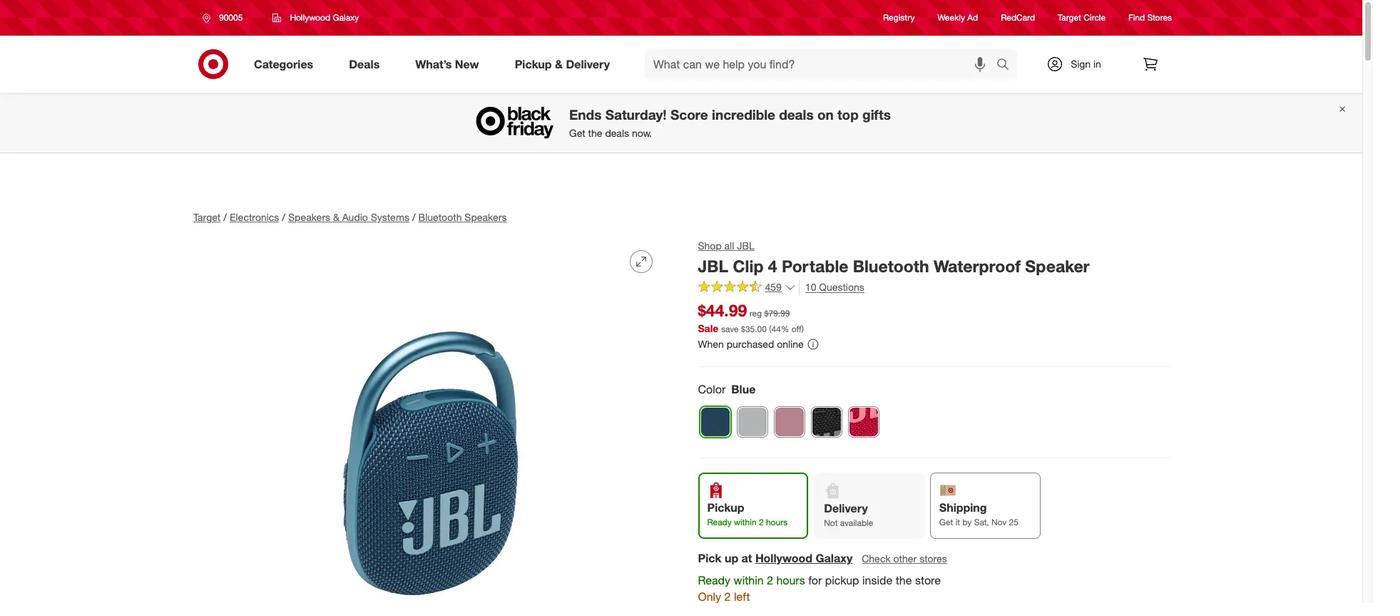 Task type: locate. For each thing, give the bounding box(es) containing it.
0 vertical spatial within
[[734, 517, 757, 528]]

hours up pick up at hollywood galaxy
[[766, 517, 788, 528]]

purchased
[[727, 338, 775, 351]]

within down at
[[734, 574, 764, 588]]

0 horizontal spatial delivery
[[566, 57, 610, 71]]

search
[[990, 58, 1024, 72]]

speakers & audio systems link
[[288, 211, 409, 223]]

pick up at hollywood galaxy
[[698, 552, 853, 566]]

2 up pick up at hollywood galaxy
[[759, 517, 764, 528]]

target / electronics / speakers & audio systems / bluetooth speakers
[[193, 211, 507, 223]]

1 vertical spatial jbl
[[698, 256, 729, 276]]

within up at
[[734, 517, 757, 528]]

weekly
[[938, 12, 965, 23]]

now.
[[632, 127, 652, 139]]

1 vertical spatial ready
[[698, 574, 731, 588]]

1 horizontal spatial &
[[555, 57, 563, 71]]

hollywood right at
[[756, 552, 813, 566]]

bluetooth
[[418, 211, 462, 223], [853, 256, 929, 276]]

all
[[725, 240, 735, 252]]

ad
[[967, 12, 978, 23]]

speaker
[[1026, 256, 1090, 276]]

1 horizontal spatial /
[[282, 211, 285, 223]]

0 vertical spatial galaxy
[[333, 12, 359, 23]]

1 vertical spatial deals
[[605, 127, 629, 139]]

pink image
[[775, 407, 805, 437]]

save
[[722, 324, 739, 335]]

blue image
[[700, 407, 730, 437]]

1 horizontal spatial bluetooth
[[853, 256, 929, 276]]

0 horizontal spatial 2
[[759, 517, 764, 528]]

1 horizontal spatial get
[[940, 517, 954, 528]]

0 horizontal spatial deals
[[605, 127, 629, 139]]

hollywood
[[290, 12, 330, 23], [756, 552, 813, 566]]

target left electronics
[[193, 211, 221, 223]]

ready inside pickup ready within 2 hours
[[708, 517, 732, 528]]

shipping get it by sat, nov 25
[[940, 501, 1019, 528]]

the down "check other stores" "button"
[[896, 574, 912, 588]]

2 down pick up at hollywood galaxy
[[767, 574, 774, 588]]

0 horizontal spatial get
[[569, 127, 585, 139]]

galaxy up pickup
[[816, 552, 853, 566]]

1 horizontal spatial the
[[896, 574, 912, 588]]

1 horizontal spatial target
[[1058, 12, 1081, 23]]

1 vertical spatial delivery
[[824, 502, 868, 516]]

0 horizontal spatial hollywood
[[290, 12, 330, 23]]

the down ends at the left top of page
[[588, 127, 602, 139]]

pickup inside pickup ready within 2 hours
[[708, 501, 745, 515]]

jbl right all
[[737, 240, 755, 252]]

bluetooth up questions
[[853, 256, 929, 276]]

galaxy up deals
[[333, 12, 359, 23]]

/ right electronics link
[[282, 211, 285, 223]]

hollywood galaxy button
[[756, 551, 853, 567]]

0 horizontal spatial /
[[223, 211, 227, 223]]

online
[[777, 338, 804, 351]]

2 horizontal spatial /
[[412, 211, 416, 223]]

ready up pick
[[708, 517, 732, 528]]

get inside shipping get it by sat, nov 25
[[940, 517, 954, 528]]

saturday!
[[605, 107, 667, 123]]

1 vertical spatial bluetooth
[[853, 256, 929, 276]]

ready down pick
[[698, 574, 731, 588]]

0 vertical spatial hollywood
[[290, 12, 330, 23]]

1 / from the left
[[223, 211, 227, 223]]

0 vertical spatial hours
[[766, 517, 788, 528]]

0 horizontal spatial target
[[193, 211, 221, 223]]

deals left now.
[[605, 127, 629, 139]]

/ right systems
[[412, 211, 416, 223]]

available
[[840, 518, 874, 529]]

1 vertical spatial within
[[734, 574, 764, 588]]

%
[[781, 324, 789, 335]]

1 horizontal spatial deals
[[779, 107, 814, 123]]

1 vertical spatial get
[[940, 517, 954, 528]]

459
[[765, 281, 782, 293]]

0 vertical spatial ready
[[708, 517, 732, 528]]

top
[[837, 107, 859, 123]]

within inside pickup ready within 2 hours
[[734, 517, 757, 528]]

1 vertical spatial pickup
[[708, 501, 745, 515]]

check other stores button
[[861, 552, 948, 567]]

0 horizontal spatial galaxy
[[333, 12, 359, 23]]

shop
[[698, 240, 722, 252]]

sat,
[[974, 517, 989, 528]]

target circle
[[1058, 12, 1106, 23]]

1 horizontal spatial speakers
[[465, 211, 507, 223]]

hours left for at the right
[[777, 574, 805, 588]]

categories link
[[242, 49, 331, 80]]

10
[[806, 281, 817, 293]]

delivery inside delivery not available
[[824, 502, 868, 516]]

target link
[[193, 211, 221, 223]]

jbl down "shop"
[[698, 256, 729, 276]]

gifts
[[862, 107, 891, 123]]

0 vertical spatial pickup
[[515, 57, 552, 71]]

1 horizontal spatial delivery
[[824, 502, 868, 516]]

redcard
[[1001, 12, 1035, 23]]

1 horizontal spatial jbl
[[737, 240, 755, 252]]

1 within from the top
[[734, 517, 757, 528]]

ready
[[708, 517, 732, 528], [698, 574, 731, 588]]

0 vertical spatial the
[[588, 127, 602, 139]]

1 vertical spatial &
[[333, 211, 339, 223]]

0 vertical spatial 2
[[759, 517, 764, 528]]

delivery up ends at the left top of page
[[566, 57, 610, 71]]

pickup
[[515, 57, 552, 71], [708, 501, 745, 515]]

circle
[[1084, 12, 1106, 23]]

1 speakers from the left
[[288, 211, 330, 223]]

hours
[[766, 517, 788, 528], [777, 574, 805, 588]]

jbl
[[737, 240, 755, 252], [698, 256, 729, 276]]

target for target / electronics / speakers & audio systems / bluetooth speakers
[[193, 211, 221, 223]]

0 horizontal spatial speakers
[[288, 211, 330, 223]]

pickup up the up
[[708, 501, 745, 515]]

black image
[[812, 407, 842, 437]]

check other stores
[[862, 553, 947, 565]]

$79.99
[[765, 308, 790, 319]]

it
[[956, 517, 961, 528]]

1 vertical spatial hollywood
[[756, 552, 813, 566]]

categories
[[254, 57, 313, 71]]

the inside ends saturday! score incredible deals on top gifts get the deals now.
[[588, 127, 602, 139]]

shipping
[[940, 501, 987, 515]]

&
[[555, 57, 563, 71], [333, 211, 339, 223]]

hollywood up categories link
[[290, 12, 330, 23]]

registry link
[[883, 12, 915, 24]]

hollywood inside dropdown button
[[290, 12, 330, 23]]

get down ends at the left top of page
[[569, 127, 585, 139]]

0 horizontal spatial pickup
[[515, 57, 552, 71]]

1 horizontal spatial galaxy
[[816, 552, 853, 566]]

0 vertical spatial deals
[[779, 107, 814, 123]]

/ right target link
[[223, 211, 227, 223]]

10 questions
[[806, 281, 865, 293]]

1 horizontal spatial pickup
[[708, 501, 745, 515]]

get left it
[[940, 517, 954, 528]]

color blue
[[698, 382, 756, 397]]

sign in
[[1071, 58, 1101, 70]]

/
[[223, 211, 227, 223], [282, 211, 285, 223], [412, 211, 416, 223]]

$
[[741, 324, 746, 335]]

2 speakers from the left
[[465, 211, 507, 223]]

audio
[[342, 211, 368, 223]]

35.00
[[746, 324, 767, 335]]

store
[[915, 574, 941, 588]]

90005
[[219, 12, 243, 23]]

1 vertical spatial 2
[[767, 574, 774, 588]]

0 vertical spatial target
[[1058, 12, 1081, 23]]

clip
[[733, 256, 764, 276]]

delivery up available on the right bottom
[[824, 502, 868, 516]]

1 vertical spatial galaxy
[[816, 552, 853, 566]]

0 vertical spatial bluetooth
[[418, 211, 462, 223]]

electronics link
[[230, 211, 279, 223]]

deals left on
[[779, 107, 814, 123]]

bluetooth right systems
[[418, 211, 462, 223]]

speakers
[[288, 211, 330, 223], [465, 211, 507, 223]]

shop all jbl jbl clip 4 portable bluetooth waterproof speaker
[[698, 240, 1090, 276]]

portable
[[782, 256, 849, 276]]

within
[[734, 517, 757, 528], [734, 574, 764, 588]]

1 vertical spatial target
[[193, 211, 221, 223]]

at
[[742, 552, 752, 566]]

pickup right new
[[515, 57, 552, 71]]

pickup & delivery
[[515, 57, 610, 71]]

0 horizontal spatial the
[[588, 127, 602, 139]]

get
[[569, 127, 585, 139], [940, 517, 954, 528]]

target left circle
[[1058, 12, 1081, 23]]

0 vertical spatial get
[[569, 127, 585, 139]]

2 / from the left
[[282, 211, 285, 223]]



Task type: vqa. For each thing, say whether or not it's contained in the screenshot.
the Little
no



Task type: describe. For each thing, give the bounding box(es) containing it.
What can we help you find? suggestions appear below search field
[[645, 49, 1000, 80]]

1 vertical spatial hours
[[777, 574, 805, 588]]

in
[[1093, 58, 1101, 70]]

0 horizontal spatial bluetooth
[[418, 211, 462, 223]]

sign in link
[[1034, 49, 1123, 80]]

questions
[[819, 281, 865, 293]]

target circle link
[[1058, 12, 1106, 24]]

search button
[[990, 49, 1024, 83]]

hours inside pickup ready within 2 hours
[[766, 517, 788, 528]]

check
[[862, 553, 891, 565]]

gray image
[[738, 407, 768, 437]]

bluetooth inside shop all jbl jbl clip 4 portable bluetooth waterproof speaker
[[853, 256, 929, 276]]

what's new link
[[403, 49, 497, 80]]

inside
[[863, 574, 893, 588]]

redcard link
[[1001, 12, 1035, 24]]

ends
[[569, 107, 602, 123]]

hollywood galaxy
[[290, 12, 359, 23]]

target for target circle
[[1058, 12, 1081, 23]]

1 horizontal spatial hollywood
[[756, 552, 813, 566]]

find stores link
[[1129, 12, 1172, 24]]

pickup ready within 2 hours
[[708, 501, 788, 528]]

get inside ends saturday! score incredible deals on top gifts get the deals now.
[[569, 127, 585, 139]]

galaxy inside dropdown button
[[333, 12, 359, 23]]

hollywood galaxy button
[[263, 5, 368, 31]]

10 questions link
[[799, 279, 865, 296]]

25
[[1009, 517, 1019, 528]]

2 inside pickup ready within 2 hours
[[759, 517, 764, 528]]

weekly ad
[[938, 12, 978, 23]]

pick
[[698, 552, 722, 566]]

sale
[[698, 323, 719, 335]]

systems
[[371, 211, 409, 223]]

when purchased online
[[698, 338, 804, 351]]

2 within from the top
[[734, 574, 764, 588]]

ready within 2 hours for pickup inside the store
[[698, 574, 941, 588]]

44
[[772, 324, 781, 335]]

weekly ad link
[[938, 12, 978, 24]]

score
[[670, 107, 708, 123]]

on
[[817, 107, 834, 123]]

$44.99 reg $79.99 sale save $ 35.00 ( 44 % off )
[[698, 300, 804, 335]]

for
[[809, 574, 822, 588]]

90005 button
[[193, 5, 258, 31]]

0 vertical spatial jbl
[[737, 240, 755, 252]]

other
[[894, 553, 917, 565]]

incredible
[[712, 107, 775, 123]]

new
[[455, 57, 479, 71]]

when
[[698, 338, 724, 351]]

sign
[[1071, 58, 1091, 70]]

deals
[[349, 57, 380, 71]]

459 link
[[698, 279, 796, 297]]

reg
[[750, 308, 762, 319]]

ends saturday! score incredible deals on top gifts get the deals now.
[[569, 107, 891, 139]]

off
[[792, 324, 802, 335]]

3 / from the left
[[412, 211, 416, 223]]

1 vertical spatial the
[[896, 574, 912, 588]]

stores
[[1147, 12, 1172, 23]]

0 horizontal spatial &
[[333, 211, 339, 223]]

red image
[[849, 407, 879, 437]]

find stores
[[1129, 12, 1172, 23]]

pickup & delivery link
[[503, 49, 628, 80]]

blue
[[732, 382, 756, 397]]

0 vertical spatial delivery
[[566, 57, 610, 71]]

pickup
[[825, 574, 860, 588]]

find
[[1129, 12, 1145, 23]]

1 horizontal spatial 2
[[767, 574, 774, 588]]

bluetooth speakers link
[[418, 211, 507, 223]]

)
[[802, 324, 804, 335]]

what's new
[[415, 57, 479, 71]]

what's
[[415, 57, 452, 71]]

jbl clip 4 portable bluetooth waterproof speaker, 1 of 13 image
[[193, 239, 664, 603]]

electronics
[[230, 211, 279, 223]]

not
[[824, 518, 838, 529]]

stores
[[920, 553, 947, 565]]

pickup for &
[[515, 57, 552, 71]]

by
[[963, 517, 972, 528]]

0 vertical spatial &
[[555, 57, 563, 71]]

0 horizontal spatial jbl
[[698, 256, 729, 276]]

4
[[768, 256, 778, 276]]

color
[[698, 382, 726, 397]]

$44.99
[[698, 300, 747, 320]]

(
[[770, 324, 772, 335]]

registry
[[883, 12, 915, 23]]

deals link
[[337, 49, 397, 80]]

pickup for ready
[[708, 501, 745, 515]]

waterproof
[[934, 256, 1021, 276]]

up
[[725, 552, 739, 566]]



